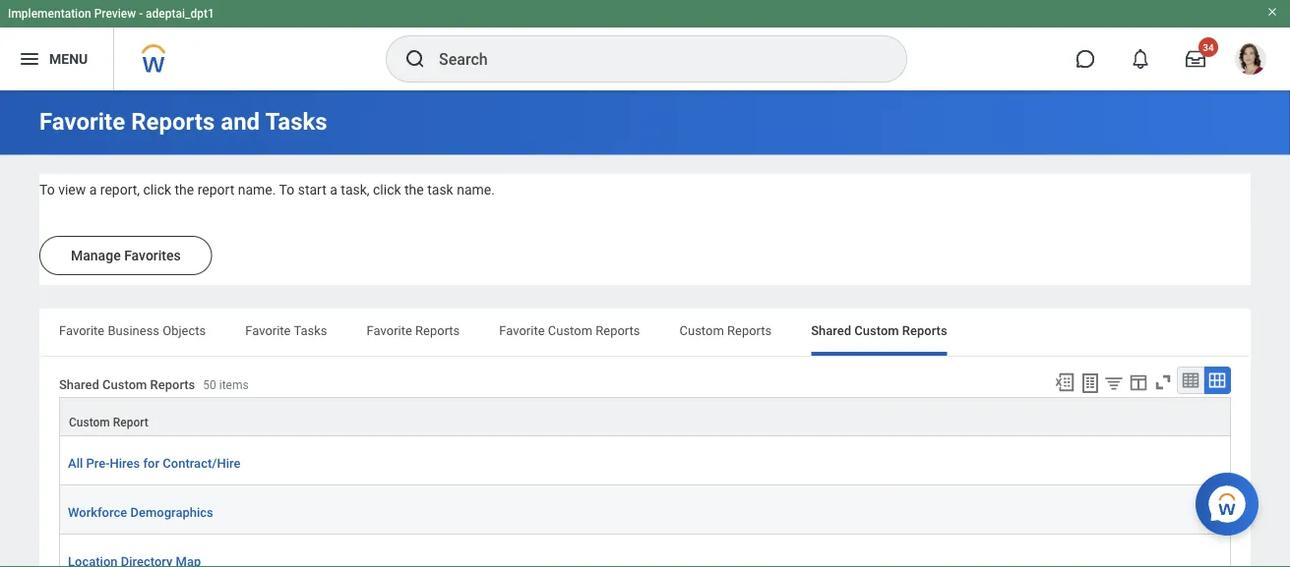 Task type: describe. For each thing, give the bounding box(es) containing it.
34
[[1203, 41, 1214, 53]]

custom report button
[[60, 399, 1230, 436]]

favorite tasks
[[245, 323, 327, 338]]

-
[[139, 7, 143, 21]]

table image
[[1181, 371, 1200, 391]]

preview
[[94, 7, 136, 21]]

2 name. from the left
[[457, 182, 495, 198]]

justify image
[[18, 47, 41, 71]]

shared custom reports
[[811, 323, 947, 338]]

tab list inside favorite reports and tasks main content
[[39, 309, 1251, 356]]

expand table image
[[1207, 371, 1227, 391]]

report
[[197, 182, 234, 198]]

favorite reports and tasks
[[39, 108, 327, 136]]

favorite for favorite reports
[[367, 323, 412, 338]]

toolbar inside favorite reports and tasks main content
[[1045, 367, 1231, 398]]

hires
[[110, 456, 140, 471]]

favorite reports
[[367, 323, 460, 338]]

search image
[[403, 47, 427, 71]]

1 a from the left
[[89, 182, 97, 198]]

favorite business objects
[[59, 323, 206, 338]]

to view a report, click the report name. to start a task, click the task name.
[[39, 182, 495, 198]]

1 vertical spatial tasks
[[294, 323, 327, 338]]

items
[[219, 378, 249, 392]]

favorite for favorite reports and tasks
[[39, 108, 125, 136]]

custom for favorite custom reports
[[548, 323, 592, 338]]

select to filter grid data image
[[1103, 373, 1125, 394]]

export to worksheets image
[[1078, 372, 1102, 396]]

task
[[427, 182, 453, 198]]

report,
[[100, 182, 140, 198]]

Search Workday  search field
[[439, 37, 866, 81]]

custom report
[[69, 416, 148, 430]]

pre-
[[86, 456, 110, 471]]

1 to from the left
[[39, 182, 55, 198]]

favorite for favorite business objects
[[59, 323, 105, 338]]

shared for shared custom reports 50 items
[[59, 377, 99, 392]]

manage
[[71, 248, 121, 264]]

workforce demographics
[[68, 505, 213, 520]]

menu banner
[[0, 0, 1290, 91]]

all pre-hires for contract/hire
[[68, 456, 240, 471]]

all
[[68, 456, 83, 471]]

workforce demographics link
[[68, 502, 213, 523]]

implementation preview -   adeptai_dpt1
[[8, 7, 214, 21]]

favorite reports and tasks main content
[[0, 91, 1290, 568]]

custom reports
[[679, 323, 772, 338]]

contract/hire
[[163, 456, 240, 471]]



Task type: locate. For each thing, give the bounding box(es) containing it.
profile logan mcneil image
[[1235, 43, 1266, 79]]

task,
[[341, 182, 370, 198]]

shared inside tab list
[[811, 323, 851, 338]]

click right "report,"
[[143, 182, 171, 198]]

1 horizontal spatial a
[[330, 182, 337, 198]]

menu button
[[0, 28, 113, 91]]

1 horizontal spatial name.
[[457, 182, 495, 198]]

favorite for favorite custom reports
[[499, 323, 545, 338]]

inbox large image
[[1186, 49, 1205, 69]]

to left start
[[279, 182, 294, 198]]

export to excel image
[[1054, 372, 1076, 394]]

1 the from the left
[[175, 182, 194, 198]]

implementation
[[8, 7, 91, 21]]

favorite for favorite tasks
[[245, 323, 291, 338]]

tasks
[[265, 108, 327, 136], [294, 323, 327, 338]]

name. right task
[[457, 182, 495, 198]]

manage favorites
[[71, 248, 181, 264]]

toolbar
[[1045, 367, 1231, 398]]

custom
[[548, 323, 592, 338], [679, 323, 724, 338], [854, 323, 899, 338], [102, 377, 147, 392], [69, 416, 110, 430]]

1 horizontal spatial to
[[279, 182, 294, 198]]

a
[[89, 182, 97, 198], [330, 182, 337, 198]]

the left report
[[175, 182, 194, 198]]

favorite
[[39, 108, 125, 136], [59, 323, 105, 338], [245, 323, 291, 338], [367, 323, 412, 338], [499, 323, 545, 338]]

for
[[143, 456, 159, 471]]

1 horizontal spatial click
[[373, 182, 401, 198]]

notifications large image
[[1131, 49, 1150, 69]]

fullscreen image
[[1152, 372, 1174, 394]]

0 vertical spatial tasks
[[265, 108, 327, 136]]

custom inside popup button
[[69, 416, 110, 430]]

shared for shared custom reports
[[811, 323, 851, 338]]

1 vertical spatial shared
[[59, 377, 99, 392]]

all pre-hires for contract/hire link
[[68, 453, 240, 473]]

2 to from the left
[[279, 182, 294, 198]]

close environment banner image
[[1266, 6, 1278, 18]]

menu
[[49, 51, 88, 67]]

custom for shared custom reports 50 items
[[102, 377, 147, 392]]

2 a from the left
[[330, 182, 337, 198]]

click right the task, at the left top of the page
[[373, 182, 401, 198]]

name. right report
[[238, 182, 276, 198]]

reports
[[131, 108, 215, 136], [415, 323, 460, 338], [596, 323, 640, 338], [727, 323, 772, 338], [902, 323, 947, 338], [150, 377, 195, 392]]

0 horizontal spatial to
[[39, 182, 55, 198]]

34 button
[[1174, 37, 1218, 81]]

manage favorites button
[[39, 236, 212, 276]]

shared custom reports 50 items
[[59, 377, 249, 392]]

favorites
[[124, 248, 181, 264]]

custom report row
[[59, 398, 1231, 437]]

0 horizontal spatial a
[[89, 182, 97, 198]]

0 horizontal spatial click
[[143, 182, 171, 198]]

custom for shared custom reports
[[854, 323, 899, 338]]

objects
[[163, 323, 206, 338]]

the
[[175, 182, 194, 198], [404, 182, 424, 198]]

0 horizontal spatial shared
[[59, 377, 99, 392]]

click to view/edit grid preferences image
[[1128, 372, 1149, 394]]

view
[[58, 182, 86, 198]]

favorite custom reports
[[499, 323, 640, 338]]

report
[[113, 416, 148, 430]]

a right start
[[330, 182, 337, 198]]

1 horizontal spatial shared
[[811, 323, 851, 338]]

0 horizontal spatial the
[[175, 182, 194, 198]]

0 horizontal spatial name.
[[238, 182, 276, 198]]

adeptai_dpt1
[[146, 7, 214, 21]]

click
[[143, 182, 171, 198], [373, 182, 401, 198]]

the left task
[[404, 182, 424, 198]]

to
[[39, 182, 55, 198], [279, 182, 294, 198]]

tab list containing favorite business objects
[[39, 309, 1251, 356]]

1 horizontal spatial the
[[404, 182, 424, 198]]

2 the from the left
[[404, 182, 424, 198]]

and
[[221, 108, 260, 136]]

business
[[108, 323, 159, 338]]

0 vertical spatial shared
[[811, 323, 851, 338]]

1 name. from the left
[[238, 182, 276, 198]]

1 click from the left
[[143, 182, 171, 198]]

workforce
[[68, 505, 127, 520]]

to left view
[[39, 182, 55, 198]]

a right view
[[89, 182, 97, 198]]

50
[[203, 378, 216, 392]]

name.
[[238, 182, 276, 198], [457, 182, 495, 198]]

demographics
[[130, 505, 213, 520]]

shared
[[811, 323, 851, 338], [59, 377, 99, 392]]

start
[[298, 182, 326, 198]]

2 click from the left
[[373, 182, 401, 198]]

tab list
[[39, 309, 1251, 356]]



Task type: vqa. For each thing, say whether or not it's contained in the screenshot.
Liu
no



